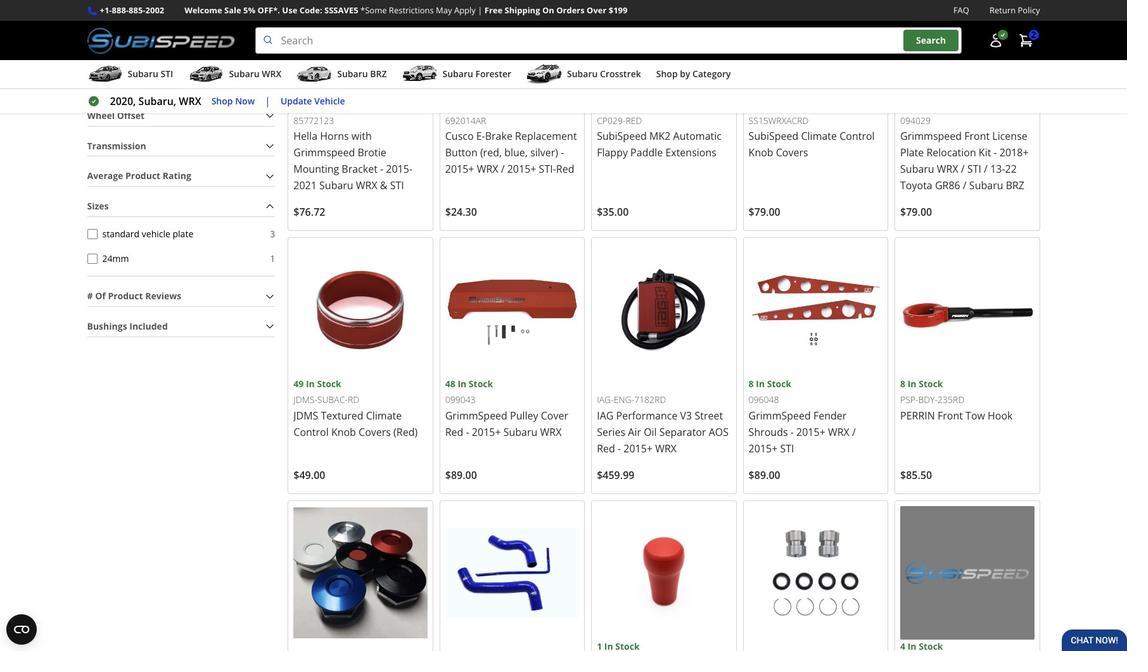 Task type: locate. For each thing, give the bounding box(es) containing it.
/
[[501, 162, 505, 176], [961, 162, 965, 176], [984, 162, 988, 176], [963, 179, 967, 193], [852, 426, 856, 440]]

move over racing bumper quick release kit - 2015+ wrx / 2015+ sti image
[[294, 507, 427, 641]]

control
[[840, 129, 875, 143], [294, 426, 329, 440]]

stock for fender
[[767, 378, 791, 390]]

subaru,
[[138, 94, 176, 108]]

sti down shrouds
[[780, 442, 794, 456]]

grimmspeed down 094029
[[900, 129, 962, 143]]

subispeed down ss15wrxacrd
[[749, 129, 799, 143]]

climate
[[801, 129, 837, 143], [366, 409, 402, 423]]

shop for shop by category
[[656, 68, 678, 80]]

- inside 094029 grimmspeed front license plate relocation kit - 2018+ subaru wrx / sti / 13-22 toyota gr86 / subaru brz
[[994, 146, 997, 160]]

stock inside '48 in stock 099043 grimmspeed pulley cover red - 2015+ subaru wrx'
[[469, 378, 493, 390]]

perrin
[[900, 409, 935, 423]]

wrx left & at the left top of page
[[356, 179, 377, 193]]

8
[[749, 378, 754, 390], [900, 378, 905, 390]]

brz inside 094029 grimmspeed front license plate relocation kit - 2018+ subaru wrx / sti / 13-22 toyota gr86 / subaru brz
[[1006, 179, 1024, 193]]

subaru down 13-
[[969, 179, 1003, 193]]

wrx
[[262, 68, 281, 80], [179, 94, 201, 108], [477, 162, 498, 176], [937, 162, 958, 176], [356, 179, 377, 193], [540, 426, 562, 440], [828, 426, 850, 440], [655, 442, 677, 456]]

subaru inside 45 in stock 85772123 hella horns with grimmspeed brotie mounting bracket  - 2015- 2021 subaru wrx & sti
[[319, 179, 353, 193]]

0 vertical spatial brz
[[370, 68, 387, 80]]

iag
[[597, 409, 614, 423]]

1 vertical spatial knob
[[331, 426, 356, 440]]

automatic
[[673, 129, 722, 143]]

stock for 235rd
[[919, 378, 943, 390]]

1 horizontal spatial climate
[[801, 129, 837, 143]]

2 subispeed from the left
[[749, 129, 799, 143]]

button image
[[988, 33, 1003, 48]]

8 up 096048
[[749, 378, 754, 390]]

1 horizontal spatial 8
[[900, 378, 905, 390]]

45 in stock 85772123 hella horns with grimmspeed brotie mounting bracket  - 2015- 2021 subaru wrx & sti
[[294, 98, 412, 193]]

$35.00
[[597, 205, 629, 219]]

shop now link
[[211, 94, 255, 109]]

button
[[445, 146, 478, 160]]

1 grimmspeed from the left
[[445, 409, 507, 423]]

24mm button
[[87, 254, 97, 264]]

front down "235rd"
[[938, 409, 963, 423]]

grimmspeed up shrouds
[[749, 409, 811, 423]]

1 horizontal spatial brz
[[1006, 179, 1024, 193]]

textured
[[321, 409, 363, 423]]

0 vertical spatial grimmspeed
[[900, 129, 962, 143]]

transmission button
[[87, 137, 275, 156]]

0 horizontal spatial knob
[[331, 426, 356, 440]]

stock for pulley
[[469, 378, 493, 390]]

- inside the 8 in stock 096048 grimmspeed fender shrouds - 2015+ wrx / 2015+ sti
[[791, 426, 794, 440]]

a subaru forester thumbnail image image
[[402, 65, 437, 84]]

0 horizontal spatial 8
[[749, 378, 754, 390]]

iag-
[[597, 394, 614, 406]]

subaru
[[128, 68, 158, 80], [229, 68, 260, 80], [337, 68, 368, 80], [443, 68, 473, 80], [567, 68, 598, 80], [900, 162, 934, 176], [319, 179, 353, 193], [969, 179, 1003, 193], [504, 426, 538, 440]]

0 vertical spatial red
[[556, 162, 574, 176]]

shop left by
[[656, 68, 678, 80]]

free
[[485, 4, 503, 16]]

1 horizontal spatial shop
[[656, 68, 678, 80]]

in right 48
[[458, 378, 466, 390]]

2 8 from the left
[[900, 378, 905, 390]]

0 horizontal spatial brz
[[370, 68, 387, 80]]

1 vertical spatial control
[[294, 426, 329, 440]]

- right kit at the top of page
[[994, 146, 997, 160]]

grimmspeed inside 094029 grimmspeed front license plate relocation kit - 2018+ subaru wrx / sti / 13-22 toyota gr86 / subaru brz
[[900, 129, 962, 143]]

covers left (red)
[[359, 426, 391, 440]]

shrouds
[[749, 426, 788, 440]]

covers
[[776, 146, 808, 160], [359, 426, 391, 440]]

cusco rear lateral link (lower arm body side) pillow ball bushings - 2015+ wrx / 2015+ sti / 2013+ fr-s / brz / 86 image
[[749, 507, 883, 641]]

grimmspeed inside the 8 in stock 096048 grimmspeed fender shrouds - 2015+ wrx / 2015+ sti
[[749, 409, 811, 423]]

1 vertical spatial product
[[108, 290, 143, 302]]

45
[[294, 98, 304, 110]]

red inside '48 in stock 099043 grimmspeed pulley cover red - 2015+ subaru wrx'
[[445, 426, 463, 440]]

0 horizontal spatial climate
[[366, 409, 402, 423]]

average product rating
[[87, 170, 191, 182]]

shop by category
[[656, 68, 731, 80]]

front up kit at the top of page
[[964, 129, 990, 143]]

subispeed inside ss15wrxacrd subispeed climate control knob covers
[[749, 129, 799, 143]]

brz left a subaru forester thumbnail image
[[370, 68, 387, 80]]

- down series
[[618, 442, 621, 456]]

stock inside the 8 in stock psp-bdy-235rd perrin front tow hook
[[919, 378, 943, 390]]

0 horizontal spatial control
[[294, 426, 329, 440]]

in for hella horns with grimmspeed brotie mounting bracket  - 2015- 2021 subaru wrx & sti
[[306, 98, 315, 110]]

faq
[[953, 4, 969, 16]]

1 horizontal spatial subispeed
[[749, 129, 799, 143]]

sti inside 45 in stock 85772123 hella horns with grimmspeed brotie mounting bracket  - 2015- 2021 subaru wrx & sti
[[390, 179, 404, 193]]

0 horizontal spatial subispeed
[[597, 129, 647, 143]]

product right of
[[108, 290, 143, 302]]

0 vertical spatial |
[[478, 4, 482, 16]]

1 horizontal spatial grimmspeed
[[900, 129, 962, 143]]

1 8 from the left
[[749, 378, 754, 390]]

2015+ down 099043
[[472, 426, 501, 440]]

wrx up the update
[[262, 68, 281, 80]]

wrx up gr86
[[937, 162, 958, 176]]

air
[[628, 426, 641, 440]]

search input field
[[255, 27, 961, 54]]

subaru up now
[[229, 68, 260, 80]]

subaru sti
[[128, 68, 173, 80]]

- right shrouds
[[791, 426, 794, 440]]

in for jdms textured climate control knob covers (red)
[[306, 378, 315, 390]]

grimmspeed down 099043
[[445, 409, 507, 423]]

- up & at the left top of page
[[380, 162, 383, 176]]

- down 099043
[[466, 426, 469, 440]]

red inside iag-eng-7182rd iag performance v3 street series air oil separator aos red - 2015+ wrx
[[597, 442, 615, 456]]

mk2
[[649, 129, 671, 143]]

$199
[[609, 4, 628, 16]]

885-
[[129, 4, 145, 16]]

knob inside 49 in stock jdms-subac-rd jdms textured climate control knob covers (red)
[[331, 426, 356, 440]]

iag-eng-7182rd iag performance v3 street series air oil separator aos red - 2015+ wrx
[[597, 394, 729, 456]]

2015+ inside '48 in stock 099043 grimmspeed pulley cover red - 2015+ subaru wrx'
[[472, 426, 501, 440]]

+1-
[[100, 4, 112, 16]]

1 vertical spatial red
[[445, 426, 463, 440]]

jdms textured climate control knob covers (red) image
[[294, 244, 427, 377]]

2015+ down button
[[445, 162, 474, 176]]

1 horizontal spatial $89.00
[[749, 469, 780, 483]]

sti inside the 8 in stock 096048 grimmspeed fender shrouds - 2015+ wrx / 2015+ sti
[[780, 442, 794, 456]]

stock inside 49 in stock jdms-subac-rd jdms textured climate control knob covers (red)
[[317, 378, 341, 390]]

$89.00 for grimmspeed fender shrouds - 2015+ wrx / 2015+ sti
[[749, 469, 780, 483]]

subaru up vehicle
[[337, 68, 368, 80]]

cusco e-brake replacement button (red, blue, silver) - 2015+ wrx / 2015+ sti-red image
[[445, 0, 579, 98]]

stock up the 85772123 on the left of page
[[317, 98, 341, 110]]

knob down ss15wrxacrd
[[749, 146, 773, 160]]

1 subispeed from the left
[[597, 129, 647, 143]]

subaru sti button
[[87, 63, 173, 88]]

1 vertical spatial climate
[[366, 409, 402, 423]]

8 inside the 8 in stock 096048 grimmspeed fender shrouds - 2015+ wrx / 2015+ sti
[[749, 378, 754, 390]]

red down silver)
[[556, 162, 574, 176]]

1 horizontal spatial red
[[556, 162, 574, 176]]

2015+
[[445, 162, 474, 176], [507, 162, 536, 176], [472, 426, 501, 440], [796, 426, 825, 440], [624, 442, 653, 456], [749, 442, 778, 456]]

0 horizontal spatial grimmspeed
[[445, 409, 507, 423]]

1 vertical spatial brz
[[1006, 179, 1024, 193]]

e-
[[476, 129, 485, 143]]

stock up subac-
[[317, 378, 341, 390]]

wrx inside 45 in stock 85772123 hella horns with grimmspeed brotie mounting bracket  - 2015- 2021 subaru wrx & sti
[[356, 179, 377, 193]]

control inside 49 in stock jdms-subac-rd jdms textured climate control knob covers (red)
[[294, 426, 329, 440]]

2 grimmspeed from the left
[[749, 409, 811, 423]]

ss15wrxacrd
[[749, 114, 809, 126]]

wrx down (red,
[[477, 162, 498, 176]]

0 vertical spatial control
[[840, 129, 875, 143]]

silver)
[[530, 146, 558, 160]]

85772123
[[294, 114, 334, 126]]

stock up bdy-
[[919, 378, 943, 390]]

stock inside 45 in stock 85772123 hella horns with grimmspeed brotie mounting bracket  - 2015- 2021 subaru wrx & sti
[[317, 98, 341, 110]]

update vehicle
[[281, 95, 345, 107]]

in inside 49 in stock jdms-subac-rd jdms textured climate control knob covers (red)
[[306, 378, 315, 390]]

3
[[270, 228, 275, 240]]

8 inside the 8 in stock psp-bdy-235rd perrin front tow hook
[[900, 378, 905, 390]]

grimmspeed for red
[[445, 409, 507, 423]]

wheel offset button
[[87, 106, 275, 126]]

covers inside ss15wrxacrd subispeed climate control knob covers
[[776, 146, 808, 160]]

wrx inside '48 in stock 099043 grimmspeed pulley cover red - 2015+ subaru wrx'
[[540, 426, 562, 440]]

| left the free
[[478, 4, 482, 16]]

subispeed climate control knob covers image
[[749, 0, 883, 98]]

1 horizontal spatial front
[[964, 129, 990, 143]]

099043
[[445, 394, 476, 406]]

sizes button
[[87, 197, 275, 217]]

wrx down cover
[[540, 426, 562, 440]]

0 horizontal spatial covers
[[359, 426, 391, 440]]

in inside the 8 in stock psp-bdy-235rd perrin front tow hook
[[908, 378, 916, 390]]

0 horizontal spatial grimmspeed
[[294, 146, 355, 160]]

8 up psp-
[[900, 378, 905, 390]]

over
[[587, 4, 607, 16]]

brz down 22
[[1006, 179, 1024, 193]]

0 horizontal spatial red
[[445, 426, 463, 440]]

jdms-
[[294, 394, 317, 406]]

1 vertical spatial shop
[[211, 95, 233, 107]]

grimmspeed up mounting
[[294, 146, 355, 160]]

0 horizontal spatial shop
[[211, 95, 233, 107]]

in up psp-
[[908, 378, 916, 390]]

a subaru crosstrek thumbnail image image
[[527, 65, 562, 84]]

$79.00 for subispeed climate control knob covers
[[749, 205, 780, 219]]

wrx down oil
[[655, 442, 677, 456]]

shop left now
[[211, 95, 233, 107]]

0 vertical spatial front
[[964, 129, 990, 143]]

stock for rd
[[317, 378, 341, 390]]

- right silver)
[[561, 146, 564, 160]]

wrx down fender
[[828, 426, 850, 440]]

- inside '48 in stock 099043 grimmspeed pulley cover red - 2015+ subaru wrx'
[[466, 426, 469, 440]]

sti up subaru,
[[161, 68, 173, 80]]

in right 45
[[306, 98, 315, 110]]

49
[[294, 378, 304, 390]]

shop now
[[211, 95, 255, 107]]

sti down kit at the top of page
[[967, 162, 981, 176]]

climate down ss15wrxacrd
[[801, 129, 837, 143]]

knob down textured
[[331, 426, 356, 440]]

covers down ss15wrxacrd
[[776, 146, 808, 160]]

0 vertical spatial covers
[[776, 146, 808, 160]]

0 vertical spatial shop
[[656, 68, 678, 80]]

grimmspeed
[[900, 129, 962, 143], [294, 146, 355, 160]]

2015+ down the air
[[624, 442, 653, 456]]

1 vertical spatial front
[[938, 409, 963, 423]]

in right 49
[[306, 378, 315, 390]]

return
[[990, 4, 1016, 16]]

ss15wrxacrd subispeed climate control knob covers
[[749, 114, 875, 160]]

code:
[[299, 4, 322, 16]]

orders
[[556, 4, 585, 16]]

search
[[916, 34, 946, 46]]

2015+ down fender
[[796, 426, 825, 440]]

samco subaru impreza turbo gr version 10 coolant kit for fa20dit engines (red) - 2015-2021 subaru wrx / 2014-2021 forester image
[[445, 507, 579, 641]]

0 horizontal spatial front
[[938, 409, 963, 423]]

1 horizontal spatial control
[[840, 129, 875, 143]]

1 horizontal spatial grimmspeed
[[749, 409, 811, 423]]

red down 099043
[[445, 426, 463, 440]]

in inside the 8 in stock 096048 grimmspeed fender shrouds - 2015+ wrx / 2015+ sti
[[756, 378, 765, 390]]

2 $89.00 from the left
[[749, 469, 780, 483]]

2 $79.00 from the left
[[900, 205, 932, 219]]

stock inside the 8 in stock 096048 grimmspeed fender shrouds - 2015+ wrx / 2015+ sti
[[767, 378, 791, 390]]

product left "rating"
[[125, 170, 160, 182]]

a subaru wrx thumbnail image image
[[188, 65, 224, 84]]

stock up 096048
[[767, 378, 791, 390]]

extensions
[[665, 146, 716, 160]]

covers inside 49 in stock jdms-subac-rd jdms textured climate control knob covers (red)
[[359, 426, 391, 440]]

average
[[87, 170, 123, 182]]

096048
[[749, 394, 779, 406]]

restrictions
[[389, 4, 434, 16]]

sti inside dropdown button
[[161, 68, 173, 80]]

grimmspeed inside '48 in stock 099043 grimmspeed pulley cover red - 2015+ subaru wrx'
[[445, 409, 507, 423]]

1 horizontal spatial |
[[478, 4, 482, 16]]

red down series
[[597, 442, 615, 456]]

return policy
[[990, 4, 1040, 16]]

$89.00 for grimmspeed pulley cover red - 2015+ subaru wrx
[[445, 469, 477, 483]]

in for grimmspeed fender shrouds - 2015+ wrx / 2015+ sti
[[756, 378, 765, 390]]

grimmspeed pulley cover red - 2015+ subaru wrx image
[[445, 244, 579, 377]]

1 vertical spatial covers
[[359, 426, 391, 440]]

2015+ down shrouds
[[749, 442, 778, 456]]

1 vertical spatial |
[[265, 94, 270, 108]]

- inside iag-eng-7182rd iag performance v3 street series air oil separator aos red - 2015+ wrx
[[618, 442, 621, 456]]

search button
[[904, 30, 959, 51]]

climate up (red)
[[366, 409, 402, 423]]

sti right & at the left top of page
[[390, 179, 404, 193]]

0 horizontal spatial |
[[265, 94, 270, 108]]

13-
[[990, 162, 1005, 176]]

red
[[556, 162, 574, 176], [445, 426, 463, 440], [597, 442, 615, 456]]

welcome sale 5% off*. use code: sssave5
[[185, 4, 358, 16]]

in inside '48 in stock 099043 grimmspeed pulley cover red - 2015+ subaru wrx'
[[458, 378, 466, 390]]

brz inside 'dropdown button'
[[370, 68, 387, 80]]

$89.00
[[445, 469, 477, 483], [749, 469, 780, 483]]

1 vertical spatial grimmspeed
[[294, 146, 355, 160]]

wrx inside 094029 grimmspeed front license plate relocation kit - 2018+ subaru wrx / sti / 13-22 toyota gr86 / subaru brz
[[937, 162, 958, 176]]

2 vertical spatial red
[[597, 442, 615, 456]]

1 $89.00 from the left
[[445, 469, 477, 483]]

subaru up the toyota
[[900, 162, 934, 176]]

subispeed up the flappy
[[597, 129, 647, 143]]

grimmspeed inside 45 in stock 85772123 hella horns with grimmspeed brotie mounting bracket  - 2015- 2021 subaru wrx & sti
[[294, 146, 355, 160]]

0 vertical spatial product
[[125, 170, 160, 182]]

1 $79.00 from the left
[[749, 205, 780, 219]]

stock up 099043
[[469, 378, 493, 390]]

|
[[478, 4, 482, 16], [265, 94, 270, 108]]

subaru down mounting
[[319, 179, 353, 193]]

$79.00 for grimmspeed front license plate relocation kit - 2018+ subaru wrx / sti / 13-22 toyota gr86 / subaru brz
[[900, 205, 932, 219]]

grimmspeed
[[445, 409, 507, 423], [749, 409, 811, 423]]

category
[[693, 68, 731, 80]]

wrx inside the 8 in stock 096048 grimmspeed fender shrouds - 2015+ wrx / 2015+ sti
[[828, 426, 850, 440]]

1 horizontal spatial $79.00
[[900, 205, 932, 219]]

included
[[129, 321, 168, 333]]

cover
[[541, 409, 568, 423]]

49 in stock jdms-subac-rd jdms textured climate control knob covers (red)
[[294, 378, 418, 440]]

subaru down pulley
[[504, 426, 538, 440]]

1 horizontal spatial knob
[[749, 146, 773, 160]]

knob
[[749, 146, 773, 160], [331, 426, 356, 440]]

1
[[270, 252, 275, 265]]

0 vertical spatial knob
[[749, 146, 773, 160]]

hella horns with grimmspeed brotie mounting bracket  - 2015-2021 subaru wrx & sti image
[[294, 0, 427, 98]]

rating
[[163, 170, 191, 182]]

kit
[[979, 146, 991, 160]]

$49.00
[[294, 469, 325, 483]]

license
[[992, 129, 1028, 143]]

shop inside dropdown button
[[656, 68, 678, 80]]

a subaru brz thumbnail image image
[[297, 65, 332, 84]]

0 horizontal spatial $79.00
[[749, 205, 780, 219]]

| right now
[[265, 94, 270, 108]]

2 horizontal spatial red
[[597, 442, 615, 456]]

stock
[[317, 98, 341, 110], [317, 378, 341, 390], [469, 378, 493, 390], [767, 378, 791, 390], [919, 378, 943, 390]]

0 vertical spatial climate
[[801, 129, 837, 143]]

1 horizontal spatial covers
[[776, 146, 808, 160]]

0 horizontal spatial $89.00
[[445, 469, 477, 483]]

in up 096048
[[756, 378, 765, 390]]

subispeed logo image
[[87, 27, 235, 54]]

in inside 45 in stock 85772123 hella horns with grimmspeed brotie mounting bracket  - 2015- 2021 subaru wrx & sti
[[306, 98, 315, 110]]



Task type: vqa. For each thing, say whether or not it's contained in the screenshot.
the left DRL
no



Task type: describe. For each thing, give the bounding box(es) containing it.
wrx down a subaru wrx thumbnail image
[[179, 94, 201, 108]]

oil
[[644, 426, 657, 440]]

update
[[281, 95, 312, 107]]

aos
[[709, 426, 729, 440]]

plate
[[173, 228, 193, 240]]

control inside ss15wrxacrd subispeed climate control knob covers
[[840, 129, 875, 143]]

reviews
[[145, 290, 181, 302]]

2 button
[[1012, 28, 1040, 53]]

shop for shop now
[[211, 95, 233, 107]]

open widget image
[[6, 615, 37, 646]]

subaru inside 'dropdown button'
[[337, 68, 368, 80]]

wrx inside dropdown button
[[262, 68, 281, 80]]

&
[[380, 179, 387, 193]]

8 for bdy-
[[900, 378, 905, 390]]

(red,
[[480, 146, 502, 160]]

raceseng rondure engraveless texture shift knob image
[[597, 507, 731, 641]]

subispeed inside cp029-red subispeed mk2 automatic flappy paddle extensions
[[597, 129, 647, 143]]

$24.30
[[445, 205, 477, 219]]

by
[[680, 68, 690, 80]]

fender
[[813, 409, 847, 423]]

grimmspeed for -
[[749, 409, 811, 423]]

shop by category button
[[656, 63, 731, 88]]

grimmspeed front license plate relocation kit - 2018+ subaru wrx / sti / 13-22 toyota gr86 / subaru brz image
[[900, 0, 1034, 98]]

climate inside 49 in stock jdms-subac-rd jdms textured climate control knob covers (red)
[[366, 409, 402, 423]]

bushings included
[[87, 321, 168, 333]]

/ inside the 692014ar cusco e-brake replacement button (red, blue, silver) - 2015+ wrx / 2015+ sti-red
[[501, 162, 505, 176]]

flappy
[[597, 146, 628, 160]]

subaru crosstrek
[[567, 68, 641, 80]]

24mm
[[102, 253, 129, 265]]

sale
[[224, 4, 241, 16]]

cp029-
[[597, 114, 626, 126]]

subaru up "2020, subaru, wrx"
[[128, 68, 158, 80]]

horns
[[320, 129, 349, 143]]

*some restrictions may apply | free shipping on orders over $199
[[361, 4, 628, 16]]

subaru wrx
[[229, 68, 281, 80]]

in for perrin front tow hook
[[908, 378, 916, 390]]

094029 grimmspeed front license plate relocation kit - 2018+ subaru wrx / sti / 13-22 toyota gr86 / subaru brz
[[900, 114, 1029, 193]]

094029
[[900, 114, 931, 126]]

subaru inside '48 in stock 099043 grimmspeed pulley cover red - 2015+ subaru wrx'
[[504, 426, 538, 440]]

#
[[87, 290, 93, 302]]

888-
[[112, 4, 129, 16]]

2021
[[294, 179, 317, 193]]

subaru left "forester"
[[443, 68, 473, 80]]

in for grimmspeed pulley cover red - 2015+ subaru wrx
[[458, 378, 466, 390]]

off*.
[[258, 4, 280, 16]]

sizes
[[87, 200, 109, 212]]

perrin front tow hook image
[[900, 244, 1034, 377]]

bushings included button
[[87, 317, 275, 337]]

welcome
[[185, 4, 222, 16]]

standard vehicle plate button
[[87, 229, 97, 240]]

bushings
[[87, 321, 127, 333]]

on
[[542, 4, 554, 16]]

stock for horns
[[317, 98, 341, 110]]

climate inside ss15wrxacrd subispeed climate control knob covers
[[801, 129, 837, 143]]

forester
[[475, 68, 511, 80]]

faq link
[[953, 4, 969, 17]]

offset
[[117, 109, 144, 121]]

transmission
[[87, 140, 146, 152]]

toyota
[[900, 179, 932, 193]]

crosstrek
[[600, 68, 641, 80]]

psp-
[[900, 394, 918, 406]]

knob inside ss15wrxacrd subispeed climate control knob covers
[[749, 146, 773, 160]]

(red)
[[393, 426, 418, 440]]

- inside the 692014ar cusco e-brake replacement button (red, blue, silver) - 2015+ wrx / 2015+ sti-red
[[561, 146, 564, 160]]

policy
[[1018, 4, 1040, 16]]

with
[[351, 129, 372, 143]]

sti-
[[539, 162, 556, 176]]

vehicle
[[142, 228, 170, 240]]

subispeed mk2 automatic flappy paddle extensions image
[[597, 0, 731, 98]]

wheel offset
[[87, 109, 144, 121]]

front inside 094029 grimmspeed front license plate relocation kit - 2018+ subaru wrx / sti / 13-22 toyota gr86 / subaru brz
[[964, 129, 990, 143]]

cp029-red subispeed mk2 automatic flappy paddle extensions
[[597, 114, 722, 160]]

average product rating button
[[87, 167, 275, 186]]

$76.72
[[294, 205, 325, 219]]

48 in stock 099043 grimmspeed pulley cover red - 2015+ subaru wrx
[[445, 378, 568, 440]]

5%
[[243, 4, 255, 16]]

/ inside the 8 in stock 096048 grimmspeed fender shrouds - 2015+ wrx / 2015+ sti
[[852, 426, 856, 440]]

street
[[695, 409, 723, 423]]

relocation
[[927, 146, 976, 160]]

of
[[95, 290, 106, 302]]

shipping
[[505, 4, 540, 16]]

# of product reviews
[[87, 290, 181, 302]]

- inside 45 in stock 85772123 hella horns with grimmspeed brotie mounting bracket  - 2015- 2021 subaru wrx & sti
[[380, 162, 383, 176]]

48
[[445, 378, 455, 390]]

2015+ inside iag-eng-7182rd iag performance v3 street series air oil separator aos red - 2015+ wrx
[[624, 442, 653, 456]]

sti inside 094029 grimmspeed front license plate relocation kit - 2018+ subaru wrx / sti / 13-22 toyota gr86 / subaru brz
[[967, 162, 981, 176]]

22
[[1005, 162, 1017, 176]]

sssave5
[[324, 4, 358, 16]]

wrx inside iag-eng-7182rd iag performance v3 street series air oil separator aos red - 2015+ wrx
[[655, 442, 677, 456]]

iag performance v3 street series air oil separator aos red - 2015+ wrx image
[[597, 244, 731, 377]]

gr86
[[935, 179, 960, 193]]

subaru left crosstrek
[[567, 68, 598, 80]]

cusco
[[445, 129, 474, 143]]

wrx logo windshield vinyl (various styles) image
[[900, 507, 1034, 641]]

hella
[[294, 129, 317, 143]]

rd
[[348, 394, 359, 406]]

a subaru sti thumbnail image image
[[87, 65, 123, 84]]

return policy link
[[990, 4, 1040, 17]]

2015+ down blue,
[[507, 162, 536, 176]]

standard vehicle plate
[[102, 228, 193, 240]]

subaru wrx button
[[188, 63, 281, 88]]

subaru brz button
[[297, 63, 387, 88]]

mounting
[[294, 162, 339, 176]]

red
[[626, 114, 642, 126]]

replacement
[[515, 129, 577, 143]]

wrx inside the 692014ar cusco e-brake replacement button (red, blue, silver) - 2015+ wrx / 2015+ sti-red
[[477, 162, 498, 176]]

jdms
[[294, 409, 318, 423]]

front inside the 8 in stock psp-bdy-235rd perrin front tow hook
[[938, 409, 963, 423]]

wheel
[[87, 109, 115, 121]]

8 for grimmspeed
[[749, 378, 754, 390]]

apply
[[454, 4, 476, 16]]

grimmspeed fender shrouds - 2015+ wrx / 2015+ sti image
[[749, 244, 883, 377]]

red inside the 692014ar cusco e-brake replacement button (red, blue, silver) - 2015+ wrx / 2015+ sti-red
[[556, 162, 574, 176]]

8 in stock 096048 grimmspeed fender shrouds - 2015+ wrx / 2015+ sti
[[749, 378, 856, 456]]

vehicle
[[314, 95, 345, 107]]

brake
[[485, 129, 512, 143]]



